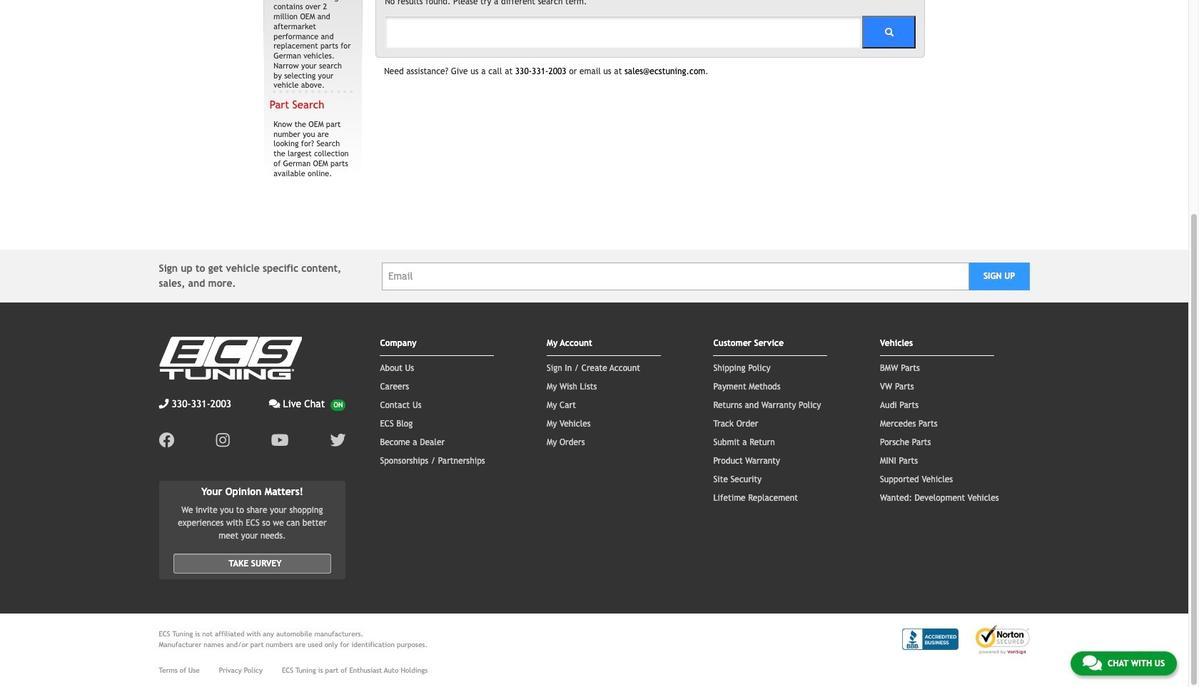 Task type: vqa. For each thing, say whether or not it's contained in the screenshot.
customer
no



Task type: locate. For each thing, give the bounding box(es) containing it.
None text field
[[385, 16, 863, 48]]

ecs tuning image
[[159, 337, 302, 380]]

0 horizontal spatial comments image
[[269, 399, 280, 409]]

youtube logo image
[[271, 433, 289, 449]]

Email email field
[[382, 263, 970, 290]]

comments image
[[269, 399, 280, 409], [1083, 655, 1103, 672]]

1 vertical spatial comments image
[[1083, 655, 1103, 672]]



Task type: describe. For each thing, give the bounding box(es) containing it.
twitter logo image
[[330, 433, 346, 449]]

instagram logo image
[[216, 433, 230, 449]]

1 horizontal spatial comments image
[[1083, 655, 1103, 672]]

phone image
[[159, 399, 169, 409]]

facebook logo image
[[159, 433, 175, 449]]

0 vertical spatial comments image
[[269, 399, 280, 409]]

white image
[[885, 27, 895, 37]]



